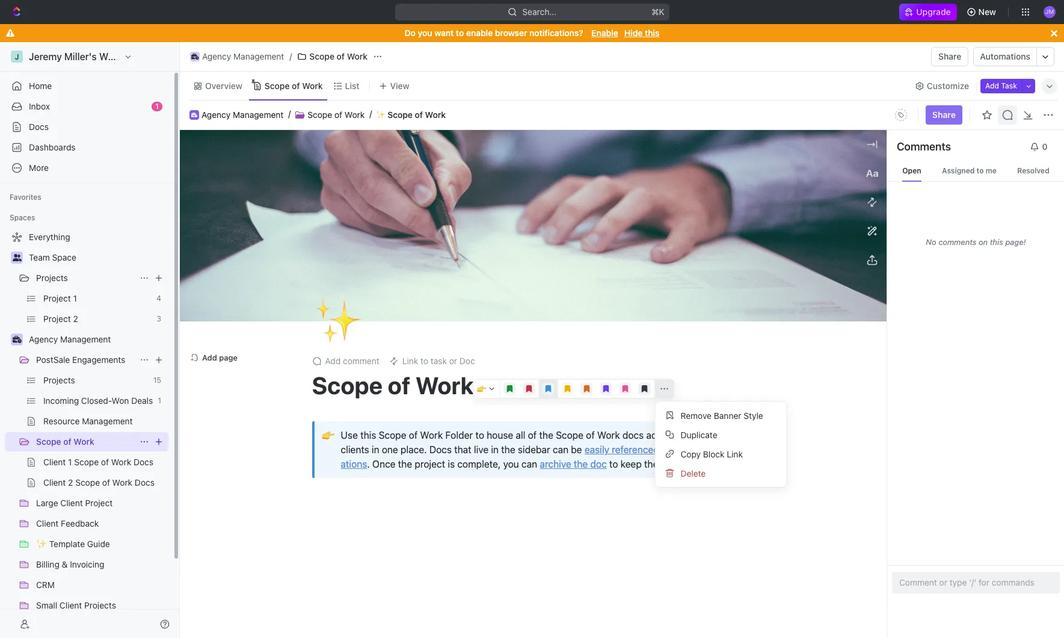 Task type: locate. For each thing, give the bounding box(es) containing it.
workspace
[[99, 51, 149, 62]]

link left task
[[403, 356, 419, 366]]

0 vertical spatial link
[[403, 356, 419, 366]]

scope of work down '/'
[[265, 80, 323, 91]]

client for 1
[[43, 457, 66, 467]]

2 vertical spatial ✨
[[36, 539, 47, 549]]

agency management for the agency management link associated with "business time" image inside the tree
[[29, 334, 111, 344]]

sidebar
[[518, 444, 551, 455]]

0 horizontal spatial this
[[361, 430, 376, 441]]

client for 2
[[43, 477, 66, 488]]

1 vertical spatial this
[[991, 237, 1004, 246]]

comments
[[939, 237, 977, 246]]

1 vertical spatial agency
[[202, 109, 231, 120]]

tree
[[5, 228, 169, 638]]

list
[[345, 80, 360, 91]]

scope of work link down '/'
[[262, 77, 323, 94]]

can
[[553, 444, 569, 455], [522, 459, 538, 469]]

1 vertical spatial business time image
[[191, 112, 197, 117]]

2 all from the left
[[678, 430, 688, 441]]

browser
[[495, 28, 528, 38]]

1 horizontal spatial all
[[678, 430, 688, 441]]

no comments on this page!
[[927, 237, 1027, 246]]

0 vertical spatial ✨
[[376, 110, 386, 119]]

0 vertical spatial you
[[418, 28, 432, 38]]

agency up overview
[[202, 51, 231, 61]]

jm
[[1046, 8, 1055, 15]]

from
[[662, 444, 682, 455]]

1
[[155, 102, 159, 111], [73, 293, 77, 303], [158, 396, 161, 405], [68, 457, 72, 467]]

0 vertical spatial 👉
[[477, 384, 487, 393]]

0 vertical spatial this
[[645, 28, 660, 38]]

projects
[[36, 273, 68, 283], [43, 375, 75, 385], [84, 600, 116, 610]]

✨
[[376, 110, 386, 119], [314, 292, 363, 349], [36, 539, 47, 549]]

client
[[43, 457, 66, 467], [43, 477, 66, 488], [60, 498, 83, 508], [36, 518, 59, 528], [60, 600, 82, 610]]

add left comment
[[325, 356, 341, 366]]

2 horizontal spatial add
[[986, 81, 1000, 90]]

the down 'be'
[[574, 459, 588, 469]]

✨ for ✨ scope of work
[[376, 110, 386, 119]]

new
[[979, 7, 997, 17]]

. once the project is complete, you can archive the doc to keep the hierarchy clean.
[[367, 459, 730, 469]]

to inside the link to task or doc dropdown button
[[421, 356, 429, 366]]

place.
[[401, 444, 427, 455]]

tree containing everything
[[5, 228, 169, 638]]

to inside use this scope of work folder to house all of the scope of work docs across all your clients in one place. docs that live in the sidebar can be
[[476, 430, 484, 441]]

easily
[[585, 444, 610, 455]]

docs up project
[[430, 444, 452, 455]]

0 vertical spatial share
[[939, 51, 962, 61]]

of inside the client 2 scope of work docs link
[[102, 477, 110, 488]]

do
[[405, 28, 416, 38]]

the down house
[[502, 444, 516, 455]]

resource
[[43, 416, 80, 426]]

won
[[112, 395, 129, 406]]

add left task
[[986, 81, 1000, 90]]

scope of work
[[310, 51, 368, 61], [265, 80, 323, 91], [308, 109, 365, 120], [312, 371, 474, 399], [36, 436, 94, 447]]

client down resource
[[43, 457, 66, 467]]

scope of work down list link
[[308, 109, 365, 120]]

user group image
[[12, 254, 21, 261]]

0 vertical spatial business time image
[[191, 54, 199, 60]]

copy block link
[[681, 449, 743, 459]]

agency management link
[[187, 49, 287, 64], [202, 109, 284, 120], [29, 330, 166, 349]]

✨ inside tree
[[36, 539, 47, 549]]

projects down team space
[[36, 273, 68, 283]]

scope of work inside tree
[[36, 436, 94, 447]]

assigned
[[943, 166, 975, 175]]

client feedback
[[36, 518, 99, 528]]

✨ up billing on the bottom left of page
[[36, 539, 47, 549]]

can down sidebar
[[522, 459, 538, 469]]

to left task
[[421, 356, 429, 366]]

projects link up closed- at the bottom of page
[[43, 371, 149, 390]]

✨ inside ✨ scope of work
[[376, 110, 386, 119]]

delete button
[[661, 464, 782, 483]]

link inside dropdown button
[[403, 356, 419, 366]]

small client projects link
[[36, 596, 166, 615]]

2 horizontal spatial ✨
[[376, 110, 386, 119]]

0 horizontal spatial you
[[418, 28, 432, 38]]

0 vertical spatial 2
[[73, 314, 78, 324]]

agency management
[[202, 51, 284, 61], [202, 109, 284, 120], [29, 334, 111, 344]]

1 horizontal spatial can
[[553, 444, 569, 455]]

want
[[435, 28, 454, 38]]

0
[[1043, 141, 1048, 152]]

agency management for the agency management link for "business time" image to the middle
[[202, 109, 284, 120]]

this right the hide
[[645, 28, 660, 38]]

all left your
[[678, 430, 688, 441]]

spaces
[[10, 213, 35, 222]]

business time image inside tree
[[12, 336, 21, 343]]

project for project 2
[[43, 314, 71, 324]]

that
[[455, 444, 472, 455]]

add
[[986, 81, 1000, 90], [202, 352, 217, 362], [325, 356, 341, 366]]

client right small
[[60, 600, 82, 610]]

client 1 scope of work docs
[[43, 457, 153, 467]]

1 vertical spatial ✨
[[314, 292, 363, 349]]

management down incoming closed-won deals 1
[[82, 416, 133, 426]]

1 horizontal spatial ✨
[[314, 292, 363, 349]]

link right block
[[727, 449, 743, 459]]

in left one
[[372, 444, 380, 455]]

project 1 link
[[43, 289, 152, 308]]

2 vertical spatial business time image
[[12, 336, 21, 343]]

comments
[[897, 140, 952, 153]]

✨ for ✨ template guide
[[36, 539, 47, 549]]

change cover
[[688, 302, 742, 312]]

1 vertical spatial can
[[522, 459, 538, 469]]

change
[[688, 302, 718, 312]]

2 vertical spatial this
[[361, 430, 376, 441]]

automations
[[981, 51, 1031, 61]]

0 vertical spatial projects
[[36, 273, 68, 283]]

project down project 1
[[43, 314, 71, 324]]

2 in from the left
[[491, 444, 499, 455]]

all
[[516, 430, 526, 441], [678, 430, 688, 441]]

project up project 2
[[43, 293, 71, 303]]

scope of work link down list link
[[308, 109, 365, 120]]

archive
[[540, 459, 572, 469]]

✨ down view button
[[376, 110, 386, 119]]

open
[[903, 166, 922, 175]]

add left page
[[202, 352, 217, 362]]

2 up large client project
[[68, 477, 73, 488]]

2 vertical spatial agency management
[[29, 334, 111, 344]]

dropdown menu image
[[892, 105, 911, 125]]

0 horizontal spatial link
[[403, 356, 419, 366]]

✨ template guide link
[[36, 534, 166, 554]]

projects down crm link
[[84, 600, 116, 610]]

client 2 scope of work docs link
[[43, 473, 166, 492]]

tree inside sidebar navigation
[[5, 228, 169, 638]]

can up archive
[[553, 444, 569, 455]]

client for feedback
[[36, 518, 59, 528]]

agency management up overview
[[202, 51, 284, 61]]

2 for client
[[68, 477, 73, 488]]

share down customize button
[[933, 110, 956, 120]]

billing & invoicing link
[[36, 555, 166, 574]]

multiple
[[685, 444, 720, 455]]

✨ up add comment
[[314, 292, 363, 349]]

scope of work down comment
[[312, 371, 474, 399]]

client down the 'large'
[[36, 518, 59, 528]]

incoming
[[43, 395, 79, 406]]

project 2
[[43, 314, 78, 324]]

remove banner style button
[[661, 406, 782, 425]]

0 horizontal spatial add
[[202, 352, 217, 362]]

project
[[43, 293, 71, 303], [43, 314, 71, 324], [85, 498, 113, 508]]

jeremy
[[29, 51, 62, 62]]

keep
[[621, 459, 642, 469]]

agency down overview link
[[202, 109, 231, 120]]

docs
[[29, 122, 49, 132], [430, 444, 452, 455], [134, 457, 153, 467], [135, 477, 155, 488]]

small
[[36, 600, 57, 610]]

you down use this scope of work folder to house all of the scope of work docs across all your clients in one place. docs that live in the sidebar can be
[[504, 459, 519, 469]]

work
[[347, 51, 368, 61], [302, 80, 323, 91], [345, 109, 365, 120], [425, 109, 446, 120], [416, 371, 474, 399], [420, 430, 443, 441], [598, 430, 620, 441], [74, 436, 94, 447], [111, 457, 131, 467], [112, 477, 133, 488]]

1 horizontal spatial in
[[491, 444, 499, 455]]

scope of work down resource
[[36, 436, 94, 447]]

2 vertical spatial agency management link
[[29, 330, 166, 349]]

0 horizontal spatial 👉
[[322, 429, 335, 441]]

agency management link up overview
[[187, 49, 287, 64]]

1 vertical spatial projects
[[43, 375, 75, 385]]

1 horizontal spatial add
[[325, 356, 341, 366]]

easily referenced from multiple loc ations link
[[341, 444, 735, 469]]

change cover button
[[680, 297, 750, 317]]

agency management link down overview
[[202, 109, 284, 120]]

the up sidebar
[[540, 430, 554, 441]]

docs down client 1 scope of work docs link
[[135, 477, 155, 488]]

2 vertical spatial agency
[[29, 334, 58, 344]]

to up live
[[476, 430, 484, 441]]

the right the "keep"
[[645, 459, 659, 469]]

projects up incoming
[[43, 375, 75, 385]]

notifications?
[[530, 28, 584, 38]]

me
[[986, 166, 997, 175]]

business time image
[[191, 54, 199, 60], [191, 112, 197, 117], [12, 336, 21, 343]]

1 horizontal spatial you
[[504, 459, 519, 469]]

management inside 'link'
[[82, 416, 133, 426]]

large
[[36, 498, 58, 508]]

agency up postsale
[[29, 334, 58, 344]]

agency
[[202, 51, 231, 61], [202, 109, 231, 120], [29, 334, 58, 344]]

1 horizontal spatial link
[[727, 449, 743, 459]]

1 vertical spatial agency management
[[202, 109, 284, 120]]

agency management down project 2
[[29, 334, 111, 344]]

scope of work for scope of work link below '/'
[[265, 80, 323, 91]]

projects link down team space link
[[36, 268, 135, 288]]

agency management link up engagements
[[29, 330, 166, 349]]

0 vertical spatial project
[[43, 293, 71, 303]]

add inside button
[[986, 81, 1000, 90]]

complete,
[[458, 459, 501, 469]]

2 for project
[[73, 314, 78, 324]]

1 horizontal spatial 👉
[[477, 384, 487, 393]]

all up sidebar
[[516, 430, 526, 441]]

2 down project 1
[[73, 314, 78, 324]]

1 vertical spatial projects link
[[43, 371, 149, 390]]

home
[[29, 81, 52, 91]]

project down client 2 scope of work docs
[[85, 498, 113, 508]]

duplicate button
[[661, 425, 782, 444]]

0 vertical spatial can
[[553, 444, 569, 455]]

0 horizontal spatial all
[[516, 430, 526, 441]]

1 vertical spatial agency management link
[[202, 109, 284, 120]]

0 horizontal spatial ✨
[[36, 539, 47, 549]]

in right live
[[491, 444, 499, 455]]

add for add task
[[986, 81, 1000, 90]]

space
[[52, 252, 76, 262]]

agency management down overview
[[202, 109, 284, 120]]

client up the 'large'
[[43, 477, 66, 488]]

1 vertical spatial you
[[504, 459, 519, 469]]

this right "on" on the top right of the page
[[991, 237, 1004, 246]]

0 horizontal spatial can
[[522, 459, 538, 469]]

1 vertical spatial 2
[[68, 477, 73, 488]]

1 vertical spatial project
[[43, 314, 71, 324]]

link inside button
[[727, 449, 743, 459]]

remove banner style
[[681, 410, 764, 421]]

add for add page
[[202, 352, 217, 362]]

copy block link button
[[661, 444, 782, 464]]

template
[[49, 539, 85, 549]]

you right do
[[418, 28, 432, 38]]

miller's
[[64, 51, 97, 62]]

this right use
[[361, 430, 376, 441]]

share up customize
[[939, 51, 962, 61]]

0 horizontal spatial in
[[372, 444, 380, 455]]

scope of work link down resource management on the bottom of page
[[36, 432, 135, 451]]

1 vertical spatial link
[[727, 449, 743, 459]]

to right doc
[[610, 459, 618, 469]]

agency management inside tree
[[29, 334, 111, 344]]



Task type: vqa. For each thing, say whether or not it's contained in the screenshot.
ANYTHING
no



Task type: describe. For each thing, give the bounding box(es) containing it.
2 vertical spatial projects
[[84, 600, 116, 610]]

1 in from the left
[[372, 444, 380, 455]]

.
[[367, 459, 370, 469]]

banner
[[714, 410, 742, 421]]

resource management
[[43, 416, 133, 426]]

add task button
[[981, 79, 1023, 93]]

share button
[[932, 47, 969, 66]]

1 all from the left
[[516, 430, 526, 441]]

incoming closed-won deals 1
[[43, 395, 161, 406]]

feedback
[[61, 518, 99, 528]]

docs up the client 2 scope of work docs link
[[134, 457, 153, 467]]

client feedback link
[[36, 514, 166, 533]]

use
[[341, 430, 358, 441]]

delete
[[681, 468, 706, 478]]

link to task or doc
[[403, 356, 475, 366]]

0 vertical spatial projects link
[[36, 268, 135, 288]]

assigned to me
[[943, 166, 997, 175]]

0 vertical spatial agency management link
[[187, 49, 287, 64]]

docs inside use this scope of work folder to house all of the scope of work docs across all your clients in one place. docs that live in the sidebar can be
[[430, 444, 452, 455]]

task
[[1002, 81, 1018, 90]]

docs down inbox
[[29, 122, 49, 132]]

j
[[15, 52, 19, 61]]

live
[[474, 444, 489, 455]]

management left '/'
[[234, 51, 284, 61]]

scope of work link up list link
[[295, 49, 371, 64]]

deals
[[131, 395, 153, 406]]

1 vertical spatial 👉
[[322, 429, 335, 441]]

sidebar navigation
[[0, 42, 182, 638]]

agency management link for "business time" image to the middle
[[202, 109, 284, 120]]

projects for the bottommost "projects" link
[[43, 375, 75, 385]]

ations
[[341, 459, 367, 469]]

add page
[[202, 352, 238, 362]]

team
[[29, 252, 50, 262]]

to left "me"
[[977, 166, 984, 175]]

folder
[[446, 430, 473, 441]]

scope of work for scope of work link under resource management on the bottom of page
[[36, 436, 94, 447]]

project 2 link
[[43, 309, 152, 329]]

1 vertical spatial share
[[933, 110, 956, 120]]

cover
[[720, 302, 742, 312]]

block
[[704, 449, 725, 459]]

/
[[290, 51, 292, 61]]

doc
[[460, 356, 475, 366]]

projects for the topmost "projects" link
[[36, 273, 68, 283]]

once
[[373, 459, 396, 469]]

dashboards link
[[5, 138, 169, 157]]

0 button
[[1026, 137, 1056, 156]]

your
[[690, 430, 709, 441]]

house
[[487, 430, 514, 441]]

customize
[[927, 80, 970, 91]]

remove
[[681, 410, 712, 421]]

this inside use this scope of work folder to house all of the scope of work docs across all your clients in one place. docs that live in the sidebar can be
[[361, 430, 376, 441]]

1 horizontal spatial this
[[645, 28, 660, 38]]

closed-
[[81, 395, 112, 406]]

hide
[[625, 28, 643, 38]]

✨ scope of work
[[376, 109, 446, 120]]

link to task or doc button
[[384, 353, 480, 370]]

agency inside tree
[[29, 334, 58, 344]]

✨ for ✨
[[314, 292, 363, 349]]

view button
[[375, 72, 414, 100]]

0 vertical spatial agency
[[202, 51, 231, 61]]

jeremy miller's workspace, , element
[[11, 51, 23, 63]]

overview link
[[203, 77, 242, 94]]

client up client feedback
[[60, 498, 83, 508]]

or
[[449, 356, 457, 366]]

guide
[[87, 539, 110, 549]]

is
[[448, 459, 455, 469]]

resource management link
[[43, 412, 166, 431]]

hierarchy
[[661, 459, 702, 469]]

docs
[[623, 430, 644, 441]]

upgrade link
[[900, 4, 957, 20]]

new button
[[962, 2, 1004, 22]]

overview
[[205, 80, 242, 91]]

automations button
[[975, 48, 1037, 66]]

referenced
[[612, 444, 660, 455]]

3
[[157, 314, 161, 323]]

page!
[[1006, 237, 1027, 246]]

15
[[153, 376, 161, 385]]

page
[[219, 352, 238, 362]]

project 1
[[43, 293, 77, 303]]

style
[[744, 410, 764, 421]]

duplicate
[[681, 430, 718, 440]]

enable
[[592, 28, 619, 38]]

management down overview
[[233, 109, 284, 120]]

reposition button
[[623, 297, 680, 317]]

use this scope of work folder to house all of the scope of work docs across all your clients in one place. docs that live in the sidebar can be
[[341, 430, 712, 455]]

home link
[[5, 76, 169, 96]]

0 vertical spatial agency management
[[202, 51, 284, 61]]

4
[[157, 294, 161, 303]]

2 horizontal spatial this
[[991, 237, 1004, 246]]

postsale engagements link
[[36, 350, 135, 370]]

project
[[415, 459, 446, 469]]

team space link
[[29, 248, 166, 267]]

agency management link for "business time" image inside the tree
[[29, 330, 166, 349]]

management up postsale engagements link
[[60, 334, 111, 344]]

doc
[[591, 459, 607, 469]]

can inside use this scope of work folder to house all of the scope of work docs across all your clients in one place. docs that live in the sidebar can be
[[553, 444, 569, 455]]

client 2 scope of work docs
[[43, 477, 155, 488]]

do you want to enable browser notifications? enable hide this
[[405, 28, 660, 38]]

to right want
[[456, 28, 464, 38]]

of inside client 1 scope of work docs link
[[101, 457, 109, 467]]

scope of work up list link
[[310, 51, 368, 61]]

add comment
[[325, 356, 380, 366]]

be
[[571, 444, 582, 455]]

add for add comment
[[325, 356, 341, 366]]

engagements
[[72, 355, 125, 365]]

task
[[431, 356, 447, 366]]

view button
[[375, 77, 414, 94]]

crm
[[36, 580, 55, 590]]

2 vertical spatial project
[[85, 498, 113, 508]]

share inside button
[[939, 51, 962, 61]]

crm link
[[36, 575, 166, 595]]

resolved
[[1018, 166, 1050, 175]]

1 inside incoming closed-won deals 1
[[158, 396, 161, 405]]

jeremy miller's workspace
[[29, 51, 149, 62]]

project for project 1
[[43, 293, 71, 303]]

the down place.
[[398, 459, 412, 469]]

clean.
[[704, 459, 730, 469]]

scope of work for scope of work link below list link
[[308, 109, 365, 120]]

small client projects
[[36, 600, 116, 610]]

billing
[[36, 559, 60, 569]]



